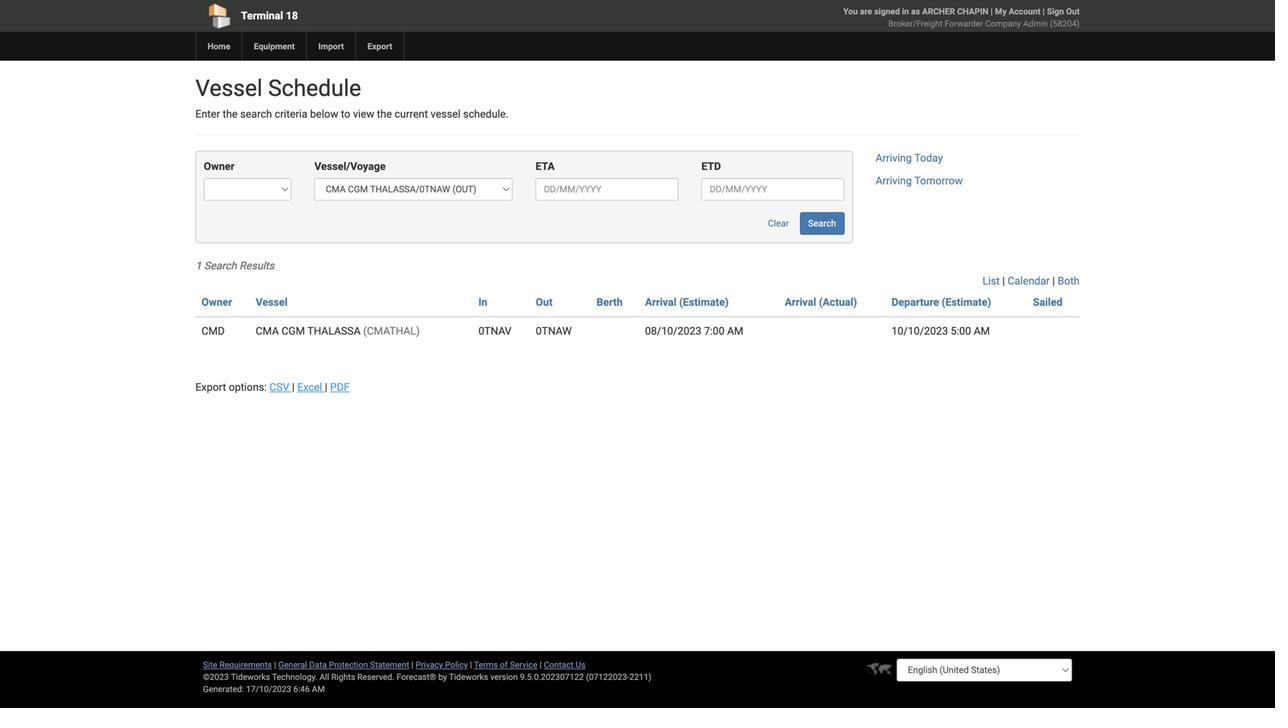 Task type: locate. For each thing, give the bounding box(es) containing it.
1 vertical spatial owner
[[202, 296, 232, 308]]

out inside you are signed in as archer chapin | my account | sign out broker/freight forwarder company admin (58204)
[[1066, 6, 1080, 16]]

am down all
[[312, 684, 325, 694]]

chapin
[[957, 6, 989, 16]]

0 horizontal spatial am
[[312, 684, 325, 694]]

(actual)
[[819, 296, 857, 308]]

forecast®
[[397, 672, 436, 682]]

1 horizontal spatial export
[[367, 41, 392, 51]]

terminal 18 link
[[195, 0, 551, 32]]

departure
[[892, 296, 939, 308]]

arrival for arrival (actual)
[[785, 296, 816, 308]]

in link
[[478, 296, 488, 308]]

(estimate)
[[679, 296, 729, 308], [942, 296, 991, 308]]

data
[[309, 660, 327, 670]]

am
[[727, 325, 744, 337], [974, 325, 990, 337], [312, 684, 325, 694]]

terms
[[474, 660, 498, 670]]

1 horizontal spatial am
[[727, 325, 744, 337]]

am right 5:00
[[974, 325, 990, 337]]

vessel for vessel
[[256, 296, 288, 308]]

arrival (actual) link
[[785, 296, 857, 308]]

contact
[[544, 660, 574, 670]]

0 vertical spatial vessel
[[195, 75, 263, 102]]

export options: csv | excel | pdf
[[195, 381, 350, 394]]

1 horizontal spatial search
[[808, 218, 836, 229]]

2 (estimate) from the left
[[942, 296, 991, 308]]

1 vertical spatial arriving
[[876, 175, 912, 187]]

am for 08/10/2023 7:00 am
[[727, 325, 744, 337]]

broker/freight
[[889, 19, 943, 28]]

service
[[510, 660, 538, 670]]

terminal
[[241, 9, 283, 22]]

1 arriving from the top
[[876, 152, 912, 164]]

2 arriving from the top
[[876, 175, 912, 187]]

0 horizontal spatial search
[[204, 260, 237, 272]]

excel link
[[297, 381, 325, 394]]

vessel up cma at the top left
[[256, 296, 288, 308]]

0 horizontal spatial (estimate)
[[679, 296, 729, 308]]

0tnaw
[[536, 325, 572, 337]]

sign
[[1047, 6, 1064, 16]]

us
[[576, 660, 586, 670]]

eta
[[536, 160, 555, 173]]

1 horizontal spatial out
[[1066, 6, 1080, 16]]

| left pdf
[[325, 381, 327, 394]]

cmd
[[202, 325, 225, 337]]

vessel/voyage
[[314, 160, 386, 173]]

export down terminal 18 link
[[367, 41, 392, 51]]

10/10/2023 5:00 am
[[892, 325, 990, 337]]

vessel link
[[256, 296, 288, 308]]

0 vertical spatial search
[[808, 218, 836, 229]]

0 horizontal spatial the
[[223, 108, 238, 120]]

version
[[490, 672, 518, 682]]

search
[[808, 218, 836, 229], [204, 260, 237, 272]]

search right the 'clear'
[[808, 218, 836, 229]]

the right enter in the top of the page
[[223, 108, 238, 120]]

arrival left (actual)
[[785, 296, 816, 308]]

1 horizontal spatial (estimate)
[[942, 296, 991, 308]]

forwarder
[[945, 19, 983, 28]]

am for 10/10/2023 5:00 am
[[974, 325, 990, 337]]

arrival
[[645, 296, 677, 308], [785, 296, 816, 308]]

arriving
[[876, 152, 912, 164], [876, 175, 912, 187]]

sign out link
[[1047, 6, 1080, 16]]

1 (estimate) from the left
[[679, 296, 729, 308]]

1 horizontal spatial the
[[377, 108, 392, 120]]

company
[[985, 19, 1021, 28]]

below
[[310, 108, 338, 120]]

arriving up arriving tomorrow link
[[876, 152, 912, 164]]

equipment
[[254, 41, 295, 51]]

general
[[278, 660, 307, 670]]

search
[[240, 108, 272, 120]]

arrival (estimate) link
[[645, 296, 729, 308]]

1 vertical spatial export
[[195, 381, 226, 394]]

criteria
[[275, 108, 308, 120]]

|
[[991, 6, 993, 16], [1043, 6, 1045, 16], [1003, 275, 1005, 287], [1053, 275, 1055, 287], [292, 381, 295, 394], [325, 381, 327, 394], [274, 660, 276, 670], [411, 660, 414, 670], [470, 660, 472, 670], [540, 660, 542, 670]]

0 vertical spatial export
[[367, 41, 392, 51]]

policy
[[445, 660, 468, 670]]

export left options:
[[195, 381, 226, 394]]

arrival up 08/10/2023
[[645, 296, 677, 308]]

cma cgm thalassa (cmathal)
[[256, 325, 420, 337]]

admin
[[1023, 19, 1048, 28]]

arriving today
[[876, 152, 943, 164]]

current
[[395, 108, 428, 120]]

export for export options: csv | excel | pdf
[[195, 381, 226, 394]]

thalassa
[[307, 325, 361, 337]]

0 horizontal spatial export
[[195, 381, 226, 394]]

site requirements | general data protection statement | privacy policy | terms of service | contact us ©2023 tideworks technology. all rights reserved. forecast® by tideworks version 9.5.0.202307122 (07122023-2211) generated: 17/10/2023 6:46 am
[[203, 660, 652, 694]]

am right 7:00
[[727, 325, 744, 337]]

0 horizontal spatial arrival
[[645, 296, 677, 308]]

vessel schedule enter the search criteria below to view the current vessel schedule.
[[195, 75, 509, 120]]

cgm
[[282, 325, 305, 337]]

berth link
[[597, 296, 623, 308]]

pdf
[[330, 381, 350, 394]]

vessel inside 'vessel schedule enter the search criteria below to view the current vessel schedule.'
[[195, 75, 263, 102]]

0 horizontal spatial out
[[536, 296, 553, 308]]

2 horizontal spatial am
[[974, 325, 990, 337]]

etd
[[702, 160, 721, 173]]

1 vertical spatial vessel
[[256, 296, 288, 308]]

owner down enter in the top of the page
[[204, 160, 235, 173]]

vessel up enter in the top of the page
[[195, 75, 263, 102]]

1 arrival from the left
[[645, 296, 677, 308]]

2211)
[[630, 672, 652, 682]]

statement
[[370, 660, 409, 670]]

1 vertical spatial out
[[536, 296, 553, 308]]

arriving down arriving today link
[[876, 175, 912, 187]]

results
[[239, 260, 274, 272]]

vessel for vessel schedule enter the search criteria below to view the current vessel schedule.
[[195, 75, 263, 102]]

1 horizontal spatial arrival
[[785, 296, 816, 308]]

search right 1
[[204, 260, 237, 272]]

(estimate) up 5:00
[[942, 296, 991, 308]]

arrival (estimate)
[[645, 296, 729, 308]]

out up 0tnaw
[[536, 296, 553, 308]]

import link
[[306, 32, 355, 61]]

the right view
[[377, 108, 392, 120]]

privacy policy link
[[416, 660, 468, 670]]

1 vertical spatial search
[[204, 260, 237, 272]]

list
[[983, 275, 1000, 287]]

©2023 tideworks
[[203, 672, 270, 682]]

out up (58204) on the top
[[1066, 6, 1080, 16]]

(estimate) up 08/10/2023 7:00 am
[[679, 296, 729, 308]]

0 vertical spatial out
[[1066, 6, 1080, 16]]

both
[[1058, 275, 1080, 287]]

owner up 'cmd'
[[202, 296, 232, 308]]

| left sign
[[1043, 6, 1045, 16]]

schedule.
[[463, 108, 509, 120]]

| left general
[[274, 660, 276, 670]]

2 arrival from the left
[[785, 296, 816, 308]]

tideworks
[[449, 672, 488, 682]]

search inside button
[[808, 218, 836, 229]]

out link
[[536, 296, 553, 308]]

to
[[341, 108, 350, 120]]

as
[[911, 6, 920, 16]]

both link
[[1058, 275, 1080, 287]]

0 vertical spatial arriving
[[876, 152, 912, 164]]

vessel
[[431, 108, 461, 120]]



Task type: vqa. For each thing, say whether or not it's contained in the screenshot.
Vessel link
yes



Task type: describe. For each thing, give the bounding box(es) containing it.
08/10/2023
[[645, 325, 702, 337]]

7:00
[[704, 325, 725, 337]]

rights
[[331, 672, 355, 682]]

general data protection statement link
[[278, 660, 409, 670]]

terms of service link
[[474, 660, 538, 670]]

08/10/2023 7:00 am
[[645, 325, 744, 337]]

calendar link
[[1008, 275, 1050, 287]]

| right list
[[1003, 275, 1005, 287]]

18
[[286, 9, 298, 22]]

arriving today link
[[876, 152, 943, 164]]

search inside 1 search results list | calendar | both
[[204, 260, 237, 272]]

home
[[208, 41, 230, 51]]

privacy
[[416, 660, 443, 670]]

ETA text field
[[536, 178, 679, 201]]

by
[[438, 672, 447, 682]]

tomorrow
[[914, 175, 963, 187]]

today
[[914, 152, 943, 164]]

view
[[353, 108, 374, 120]]

sailed
[[1033, 296, 1063, 308]]

list link
[[983, 275, 1000, 287]]

csv
[[269, 381, 289, 394]]

technology.
[[272, 672, 317, 682]]

of
[[500, 660, 508, 670]]

(07122023-
[[586, 672, 630, 682]]

| up the forecast®
[[411, 660, 414, 670]]

6:46
[[293, 684, 310, 694]]

arrival (actual)
[[785, 296, 857, 308]]

am inside "site requirements | general data protection statement | privacy policy | terms of service | contact us ©2023 tideworks technology. all rights reserved. forecast® by tideworks version 9.5.0.202307122 (07122023-2211) generated: 17/10/2023 6:46 am"
[[312, 684, 325, 694]]

ETD text field
[[702, 178, 845, 201]]

cma
[[256, 325, 279, 337]]

clear button
[[760, 212, 797, 235]]

(estimate) for departure (estimate)
[[942, 296, 991, 308]]

terminal 18
[[241, 9, 298, 22]]

9.5.0.202307122
[[520, 672, 584, 682]]

| left both link
[[1053, 275, 1055, 287]]

1 search results list | calendar | both
[[195, 260, 1080, 287]]

berth
[[597, 296, 623, 308]]

search button
[[800, 212, 845, 235]]

| right csv
[[292, 381, 295, 394]]

you are signed in as archer chapin | my account | sign out broker/freight forwarder company admin (58204)
[[843, 6, 1080, 28]]

1 the from the left
[[223, 108, 238, 120]]

are
[[860, 6, 872, 16]]

sailed link
[[1033, 296, 1063, 308]]

(58204)
[[1050, 19, 1080, 28]]

in
[[902, 6, 909, 16]]

0 vertical spatial owner
[[204, 160, 235, 173]]

site requirements link
[[203, 660, 272, 670]]

reserved.
[[357, 672, 395, 682]]

0tnav
[[478, 325, 512, 337]]

| up tideworks
[[470, 660, 472, 670]]

account
[[1009, 6, 1041, 16]]

| up 9.5.0.202307122
[[540, 660, 542, 670]]

10/10/2023
[[892, 325, 948, 337]]

home link
[[195, 32, 242, 61]]

| left my
[[991, 6, 993, 16]]

(estimate) for arrival (estimate)
[[679, 296, 729, 308]]

pdf link
[[330, 381, 350, 394]]

site
[[203, 660, 217, 670]]

schedule
[[268, 75, 361, 102]]

options:
[[229, 381, 267, 394]]

arriving tomorrow
[[876, 175, 963, 187]]

csv link
[[269, 381, 292, 394]]

5:00
[[951, 325, 971, 337]]

signed
[[874, 6, 900, 16]]

clear
[[768, 218, 789, 229]]

equipment link
[[242, 32, 306, 61]]

archer
[[922, 6, 955, 16]]

arriving for arriving tomorrow
[[876, 175, 912, 187]]

2 the from the left
[[377, 108, 392, 120]]

17/10/2023
[[246, 684, 291, 694]]

all
[[320, 672, 329, 682]]

(cmathal)
[[363, 325, 420, 337]]

import
[[318, 41, 344, 51]]

calendar
[[1008, 275, 1050, 287]]

arriving for arriving today
[[876, 152, 912, 164]]

arrival for arrival (estimate)
[[645, 296, 677, 308]]

in
[[478, 296, 488, 308]]

you
[[843, 6, 858, 16]]

owner link
[[202, 296, 232, 308]]

export for export
[[367, 41, 392, 51]]

arriving tomorrow link
[[876, 175, 963, 187]]

enter
[[195, 108, 220, 120]]

requirements
[[220, 660, 272, 670]]



